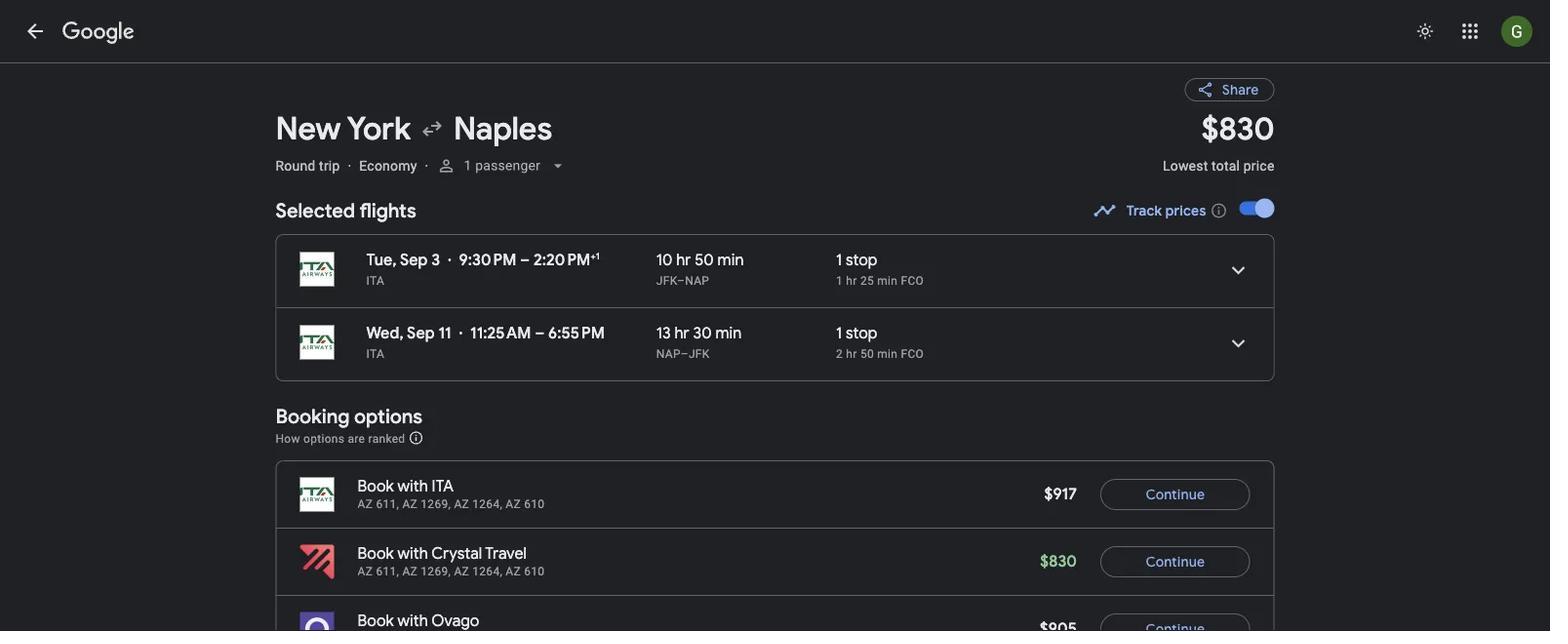 Task type: locate. For each thing, give the bounding box(es) containing it.
0 horizontal spatial options
[[304, 432, 345, 445]]

1 vertical spatial options
[[304, 432, 345, 445]]

1 up layover (1 of 1) is a 1 hr 25 min layover at leonardo da vinci–fiumicino airport in rome. element
[[836, 250, 842, 270]]

options down booking
[[304, 432, 345, 445]]

min right 25
[[877, 274, 898, 288]]

1 vertical spatial nap
[[656, 347, 681, 361]]

1 vertical spatial jfk
[[689, 347, 710, 361]]

0 vertical spatial continue button
[[1101, 471, 1250, 518]]

main content containing new york
[[276, 62, 1288, 631]]

$830 up 905 us dollars text field
[[1040, 552, 1077, 572]]

stop for 10 hr 50 min
[[846, 250, 878, 270]]

0 horizontal spatial 50
[[695, 250, 714, 270]]

– inside 10 hr 50 min jfk – nap
[[677, 274, 685, 288]]

total
[[1212, 158, 1240, 174]]

1 vertical spatial ita
[[366, 347, 384, 361]]

1 stop 1 hr 25 min fco
[[836, 250, 924, 288]]

book left crystal
[[358, 544, 394, 564]]

flight numbers az 611, az 1269, az 1264, az 610 text field up crystal
[[358, 498, 545, 511]]

flight details. return flight on wednesday, september 11. leaves naples international airport at 11:25 am on wednesday, september 11 and arrives at john f. kennedy international airport at 6:55 pm on wednesday, september 11. image
[[1215, 320, 1262, 367]]

50 inside 1 stop 2 hr 50 min fco
[[860, 347, 874, 361]]

Departure time: 11:25 AM. text field
[[470, 323, 531, 343]]

share
[[1222, 81, 1259, 99]]

1 inside popup button
[[464, 158, 472, 174]]

tue, sep 3
[[366, 250, 440, 270]]

50 right the "2"
[[860, 347, 874, 361]]

1 610 from the top
[[524, 498, 545, 511]]

ita down wed,
[[366, 347, 384, 361]]

2 611, from the top
[[376, 565, 399, 579]]

ita down tue,
[[366, 274, 384, 288]]

min right the "2"
[[877, 347, 898, 361]]

2 610 from the top
[[524, 565, 545, 579]]

crystal
[[432, 544, 482, 564]]

1 horizontal spatial $830
[[1202, 109, 1275, 149]]

jfk down 30
[[689, 347, 710, 361]]

stop inside 1 stop 1 hr 25 min fco
[[846, 250, 878, 270]]

hr right the "2"
[[846, 347, 857, 361]]

2 book from the top
[[358, 544, 394, 564]]

1 stop flight. element up the "2"
[[836, 323, 878, 346]]

jfk
[[656, 274, 677, 288], [689, 347, 710, 361]]

1 vertical spatial 1269,
[[421, 565, 451, 579]]

2 stop from the top
[[846, 323, 878, 343]]

1269,
[[421, 498, 451, 511], [421, 565, 451, 579]]

ita up crystal
[[432, 477, 454, 497]]

nap
[[685, 274, 710, 288], [656, 347, 681, 361]]

1 horizontal spatial 50
[[860, 347, 874, 361]]

0 vertical spatial jfk
[[656, 274, 677, 288]]

1264, up travel
[[472, 498, 503, 511]]

options up ranked
[[354, 404, 422, 429]]

options for booking
[[354, 404, 422, 429]]

610 up travel
[[524, 498, 545, 511]]

stop
[[846, 250, 878, 270], [846, 323, 878, 343]]

 image right 11
[[459, 324, 463, 343]]

jfk down 10
[[656, 274, 677, 288]]

0 vertical spatial stop
[[846, 250, 878, 270]]

round trip
[[276, 158, 340, 174]]

main content
[[276, 62, 1288, 631]]

1 vertical spatial flight numbers az 611, az 1269, az 1264, az 610 text field
[[358, 565, 545, 579]]

611,
[[376, 498, 399, 511], [376, 565, 399, 579]]

1269, up crystal
[[421, 498, 451, 511]]

hr right 13
[[675, 323, 689, 343]]

booking options
[[276, 404, 422, 429]]

1 vertical spatial 611,
[[376, 565, 399, 579]]

min inside 1 stop 2 hr 50 min fco
[[877, 347, 898, 361]]

hr left 25
[[846, 274, 857, 288]]

1 fco from the top
[[901, 274, 924, 288]]

2 continue button from the top
[[1101, 539, 1250, 585]]

1269, down crystal
[[421, 565, 451, 579]]

2 with from the top
[[398, 544, 428, 564]]

ita
[[366, 274, 384, 288], [366, 347, 384, 361], [432, 477, 454, 497]]

nap down total duration 10 hr 50 min. element on the top of the page
[[685, 274, 710, 288]]

nap down 13
[[656, 347, 681, 361]]

0 vertical spatial 1269,
[[421, 498, 451, 511]]

 image
[[348, 158, 352, 174], [425, 158, 429, 174], [459, 324, 463, 343]]

 image inside return flight on wednesday, september 11. leaves naples international airport at 11:25 am on wednesday, september 11 and arrives at john f. kennedy international airport at 6:55 pm on wednesday, september 11. element
[[459, 324, 463, 343]]

1264, down travel
[[472, 565, 503, 579]]

1 stop from the top
[[846, 250, 878, 270]]

sep left 3
[[400, 250, 428, 270]]

jfk inside 13 hr 30 min nap – jfk
[[689, 347, 710, 361]]

continue
[[1146, 486, 1205, 503], [1146, 553, 1205, 571]]

0 vertical spatial nap
[[685, 274, 710, 288]]

$830 up the total
[[1202, 109, 1275, 149]]

1 vertical spatial stop
[[846, 323, 878, 343]]

stop up 25
[[846, 250, 878, 270]]

wed,
[[366, 323, 404, 343]]

0 vertical spatial 1264,
[[472, 498, 503, 511]]

9:30 pm
[[459, 250, 517, 270]]

0 vertical spatial $830
[[1202, 109, 1275, 149]]

0 vertical spatial with
[[398, 477, 428, 497]]

1264, inside the book with crystal travel az 611, az 1269, az 1264, az 610
[[472, 565, 503, 579]]

book inside the book with crystal travel az 611, az 1269, az 1264, az 610
[[358, 544, 394, 564]]

2 1264, from the top
[[472, 565, 503, 579]]

610 down travel
[[524, 565, 545, 579]]

1
[[464, 158, 472, 174], [836, 250, 842, 270], [836, 274, 843, 288], [836, 323, 842, 343]]

– down total duration 13 hr 30 min. element
[[681, 347, 689, 361]]

9:30 pm – 2:20 pm +1
[[459, 250, 600, 270]]

0 vertical spatial 50
[[695, 250, 714, 270]]

total duration 13 hr 30 min. element
[[656, 323, 836, 346]]

0 vertical spatial ita
[[366, 274, 384, 288]]

1 left 25
[[836, 274, 843, 288]]

how options are ranked
[[276, 432, 408, 445]]

1 vertical spatial sep
[[407, 323, 435, 343]]

1 up the "2"
[[836, 323, 842, 343]]

– up 13 hr 30 min nap – jfk
[[677, 274, 685, 288]]

30
[[693, 323, 712, 343]]

0 vertical spatial 610
[[524, 498, 545, 511]]

stop down 25
[[846, 323, 878, 343]]

Departure time: 9:30 PM. text field
[[459, 250, 517, 270]]

$830 for $830 lowest total price
[[1202, 109, 1275, 149]]

2 vertical spatial ita
[[432, 477, 454, 497]]

 image right trip
[[348, 158, 352, 174]]

1 vertical spatial fco
[[901, 347, 924, 361]]

1 1 stop flight. element from the top
[[836, 250, 878, 273]]

passenger
[[475, 158, 540, 174]]

book down ranked
[[358, 477, 394, 497]]

1 continue button from the top
[[1101, 471, 1250, 518]]

1 continue from the top
[[1146, 486, 1205, 503]]

ita for tue,
[[366, 274, 384, 288]]

with inside book with ita az 611, az 1269, az 1264, az 610
[[398, 477, 428, 497]]

min right 30
[[716, 323, 742, 343]]

continue button for $830
[[1101, 539, 1250, 585]]

1 1269, from the top
[[421, 498, 451, 511]]

11:25 am – 6:55 pm
[[470, 323, 605, 343]]

1 1264, from the top
[[472, 498, 503, 511]]

new york
[[276, 109, 411, 149]]

1 vertical spatial 610
[[524, 565, 545, 579]]

fco inside 1 stop 1 hr 25 min fco
[[901, 274, 924, 288]]

with down the "learn more about booking options" image
[[398, 477, 428, 497]]

1 vertical spatial continue button
[[1101, 539, 1250, 585]]

0 vertical spatial 611,
[[376, 498, 399, 511]]

11
[[438, 323, 451, 343]]

0 vertical spatial sep
[[400, 250, 428, 270]]

min right 10
[[718, 250, 744, 270]]

book
[[358, 477, 394, 497], [358, 544, 394, 564]]

hr inside 1 stop 2 hr 50 min fco
[[846, 347, 857, 361]]

fco
[[901, 274, 924, 288], [901, 347, 924, 361]]

change appearance image
[[1402, 8, 1449, 55]]

selected
[[276, 198, 355, 223]]

none text field containing $830
[[1163, 109, 1275, 191]]

1 stop flight. element
[[836, 250, 878, 273], [836, 323, 878, 346]]

book inside book with ita az 611, az 1269, az 1264, az 610
[[358, 477, 394, 497]]

1 horizontal spatial nap
[[685, 274, 710, 288]]

2 fco from the top
[[901, 347, 924, 361]]

1 horizontal spatial options
[[354, 404, 422, 429]]

1 vertical spatial continue
[[1146, 553, 1205, 571]]

1 with from the top
[[398, 477, 428, 497]]

0 vertical spatial flight numbers az 611, az 1269, az 1264, az 610 text field
[[358, 498, 545, 511]]

list containing tue, sep 3
[[277, 235, 1274, 381]]

830 US dollars text field
[[1040, 552, 1077, 572]]

how
[[276, 432, 300, 445]]

1 for 1 passenger
[[464, 158, 472, 174]]

1 stop flight. element up 25
[[836, 250, 878, 273]]

–
[[520, 250, 530, 270], [677, 274, 685, 288], [535, 323, 545, 343], [681, 347, 689, 361]]

sep for tue,
[[400, 250, 428, 270]]

york
[[347, 109, 411, 149]]

1 vertical spatial book
[[358, 544, 394, 564]]

$830
[[1202, 109, 1275, 149], [1040, 552, 1077, 572]]

2 flight numbers az 611, az 1269, az 1264, az 610 text field from the top
[[358, 565, 545, 579]]

nap inside 10 hr 50 min jfk – nap
[[685, 274, 710, 288]]

track prices
[[1127, 202, 1206, 220]]

with inside the book with crystal travel az 611, az 1269, az 1264, az 610
[[398, 544, 428, 564]]

2 1269, from the top
[[421, 565, 451, 579]]

$830 inside $830 lowest total price
[[1202, 109, 1275, 149]]

2
[[836, 347, 843, 361]]

with for ita
[[398, 477, 428, 497]]

1 inside 1 stop 2 hr 50 min fco
[[836, 323, 842, 343]]

50 inside 10 hr 50 min jfk – nap
[[695, 250, 714, 270]]

610
[[524, 498, 545, 511], [524, 565, 545, 579]]

2 horizontal spatial  image
[[459, 324, 463, 343]]

 image right economy
[[425, 158, 429, 174]]

2 1 stop flight. element from the top
[[836, 323, 878, 346]]

list
[[277, 235, 1274, 381]]

continue for $830
[[1146, 553, 1205, 571]]

hr
[[676, 250, 691, 270], [846, 274, 857, 288], [675, 323, 689, 343], [846, 347, 857, 361]]

None text field
[[1163, 109, 1275, 191]]

1 vertical spatial $830
[[1040, 552, 1077, 572]]

new
[[276, 109, 341, 149]]

stop inside 1 stop 2 hr 50 min fco
[[846, 323, 878, 343]]

ita inside book with ita az 611, az 1269, az 1264, az 610
[[432, 477, 454, 497]]

1 left passenger
[[464, 158, 472, 174]]

2 continue from the top
[[1146, 553, 1205, 571]]

az
[[358, 498, 373, 511], [402, 498, 418, 511], [454, 498, 469, 511], [506, 498, 521, 511], [358, 565, 373, 579], [402, 565, 418, 579], [454, 565, 469, 579], [506, 565, 521, 579]]

min
[[718, 250, 744, 270], [877, 274, 898, 288], [716, 323, 742, 343], [877, 347, 898, 361]]

610 inside the book with crystal travel az 611, az 1269, az 1264, az 610
[[524, 565, 545, 579]]

sep left 11
[[407, 323, 435, 343]]

1 vertical spatial 1264,
[[472, 565, 503, 579]]

0 horizontal spatial  image
[[348, 158, 352, 174]]

New York to Naples and back text field
[[276, 109, 1140, 149]]

with left crystal
[[398, 544, 428, 564]]

continue button
[[1101, 471, 1250, 518], [1101, 539, 1250, 585]]

0 vertical spatial continue
[[1146, 486, 1205, 503]]

0 vertical spatial options
[[354, 404, 422, 429]]

0 vertical spatial book
[[358, 477, 394, 497]]

0 vertical spatial 1 stop flight. element
[[836, 250, 878, 273]]

1264,
[[472, 498, 503, 511], [472, 565, 503, 579]]

share button
[[1185, 78, 1275, 101]]

1 book from the top
[[358, 477, 394, 497]]

10
[[656, 250, 673, 270]]

return flight on wednesday, september 11. leaves naples international airport at 11:25 am on wednesday, september 11 and arrives at john f. kennedy international airport at 6:55 pm on wednesday, september 11. element
[[366, 323, 605, 343]]

wed, sep 11
[[366, 323, 451, 343]]

sep
[[400, 250, 428, 270], [407, 323, 435, 343]]

Flight numbers AZ 611, AZ 1269, AZ 1264, AZ 610 text field
[[358, 498, 545, 511], [358, 565, 545, 579]]

0 horizontal spatial nap
[[656, 347, 681, 361]]

options
[[354, 404, 422, 429], [304, 432, 345, 445]]

1 vertical spatial 1 stop flight. element
[[836, 323, 878, 346]]

hr right 10
[[676, 250, 691, 270]]

fco for 10 hr 50 min
[[901, 274, 924, 288]]

0 vertical spatial fco
[[901, 274, 924, 288]]

with
[[398, 477, 428, 497], [398, 544, 428, 564]]

fco right 25
[[901, 274, 924, 288]]

1 vertical spatial with
[[398, 544, 428, 564]]

book for book with crystal travel
[[358, 544, 394, 564]]

0 horizontal spatial $830
[[1040, 552, 1077, 572]]

0 horizontal spatial jfk
[[656, 274, 677, 288]]

1 611, from the top
[[376, 498, 399, 511]]

fco inside 1 stop 2 hr 50 min fco
[[901, 347, 924, 361]]

50 right 10
[[695, 250, 714, 270]]

flight numbers az 611, az 1269, az 1264, az 610 text field down crystal
[[358, 565, 545, 579]]

1 for 1 stop 1 hr 25 min fco
[[836, 250, 842, 270]]

flight numbers az 611, az 1269, az 1264, az 610 text field for ita
[[358, 498, 545, 511]]

are
[[348, 432, 365, 445]]

50
[[695, 250, 714, 270], [860, 347, 874, 361]]

1 horizontal spatial jfk
[[689, 347, 710, 361]]

830 us dollars element
[[1202, 109, 1275, 149]]

naples
[[454, 109, 552, 149]]

1269, inside the book with crystal travel az 611, az 1269, az 1264, az 610
[[421, 565, 451, 579]]

1 flight numbers az 611, az 1269, az 1264, az 610 text field from the top
[[358, 498, 545, 511]]

– left 2:20 pm
[[520, 250, 530, 270]]

learn more about booking options element
[[408, 427, 424, 449]]

11:25 am
[[470, 323, 531, 343]]

learn more about tracked prices image
[[1210, 202, 1228, 220]]

1 vertical spatial 50
[[860, 347, 874, 361]]

fco right the "2"
[[901, 347, 924, 361]]



Task type: vqa. For each thing, say whether or not it's contained in the screenshot.
$185 at top left
no



Task type: describe. For each thing, give the bounding box(es) containing it.
6:55 pm
[[548, 323, 605, 343]]

10 hr 50 min jfk – nap
[[656, 250, 744, 288]]

Arrival time: 6:55 PM. text field
[[548, 323, 605, 343]]

min inside 1 stop 1 hr 25 min fco
[[877, 274, 898, 288]]

total duration 10 hr 50 min. element
[[656, 250, 836, 273]]

continue button for $917
[[1101, 471, 1250, 518]]

610 inside book with ita az 611, az 1269, az 1264, az 610
[[524, 498, 545, 511]]

lowest
[[1163, 158, 1208, 174]]

hr inside 13 hr 30 min nap – jfk
[[675, 323, 689, 343]]

prices
[[1166, 202, 1206, 220]]

3
[[431, 250, 440, 270]]

book with ita az 611, az 1269, az 1264, az 610
[[358, 477, 545, 511]]

min inside 10 hr 50 min jfk – nap
[[718, 250, 744, 270]]

hr inside 1 stop 1 hr 25 min fco
[[846, 274, 857, 288]]

1 passenger button
[[429, 142, 576, 189]]

loading results progress bar
[[0, 62, 1550, 66]]

selected flights
[[276, 198, 416, 223]]

stop for 13 hr 30 min
[[846, 323, 878, 343]]

track
[[1127, 202, 1162, 220]]

13 hr 30 min nap – jfk
[[656, 323, 742, 361]]

sep for wed,
[[407, 323, 435, 343]]

1269, inside book with ita az 611, az 1269, az 1264, az 610
[[421, 498, 451, 511]]

905 US dollars text field
[[1040, 619, 1077, 631]]

with for crystal
[[398, 544, 428, 564]]

1 passenger
[[464, 158, 540, 174]]

 image for sep
[[459, 324, 463, 343]]

options for how
[[304, 432, 345, 445]]

book with crystal travel az 611, az 1269, az 1264, az 610
[[358, 544, 545, 579]]

book for book with ita
[[358, 477, 394, 497]]

611, inside the book with crystal travel az 611, az 1269, az 1264, az 610
[[376, 565, 399, 579]]

go back image
[[23, 20, 47, 43]]

flight details. departing flight on tuesday, september 3. leaves john f. kennedy international airport at 9:30 pm on tuesday, september 3 and arrives at naples international airport at 2:20 pm on wednesday, september 4. image
[[1215, 247, 1262, 294]]

$830 lowest total price
[[1163, 109, 1275, 174]]

611, inside book with ita az 611, az 1269, az 1264, az 610
[[376, 498, 399, 511]]

departing flight on tuesday, september 3. leaves john f. kennedy international airport at 9:30 pm on tuesday, september 3 and arrives at naples international airport at 2:20 pm on wednesday, september 4. element
[[366, 250, 600, 270]]

trip
[[319, 158, 340, 174]]

learn more about booking options image
[[408, 430, 424, 446]]

2:20 pm
[[534, 250, 591, 270]]

25
[[860, 274, 874, 288]]

nap inside 13 hr 30 min nap – jfk
[[656, 347, 681, 361]]

+1
[[591, 250, 600, 262]]

min inside 13 hr 30 min nap – jfk
[[716, 323, 742, 343]]

price
[[1244, 158, 1275, 174]]

Arrival time: 2:20 PM on  Wednesday, September 4. text field
[[534, 250, 600, 270]]

$830 for $830
[[1040, 552, 1077, 572]]

1 stop 2 hr 50 min fco
[[836, 323, 924, 361]]

1 for 1 stop 2 hr 50 min fco
[[836, 323, 842, 343]]

tue,
[[366, 250, 397, 270]]

$917
[[1044, 484, 1077, 504]]

1 stop flight. element for 10 hr 50 min
[[836, 250, 878, 273]]

917 US dollars text field
[[1044, 484, 1077, 504]]

jfk inside 10 hr 50 min jfk – nap
[[656, 274, 677, 288]]

 image for trip
[[348, 158, 352, 174]]

hr inside 10 hr 50 min jfk – nap
[[676, 250, 691, 270]]

1 horizontal spatial  image
[[425, 158, 429, 174]]

13
[[656, 323, 671, 343]]

continue for $917
[[1146, 486, 1205, 503]]

economy
[[359, 158, 417, 174]]

1 stop flight. element for 13 hr 30 min
[[836, 323, 878, 346]]

fco for 13 hr 30 min
[[901, 347, 924, 361]]

1264, inside book with ita az 611, az 1269, az 1264, az 610
[[472, 498, 503, 511]]

layover (1 of 1) is a 2 hr 50 min layover at leonardo da vinci–fiumicino airport in rome. element
[[836, 346, 1016, 362]]

travel
[[485, 544, 527, 564]]

booking
[[276, 404, 350, 429]]

– inside 13 hr 30 min nap – jfk
[[681, 347, 689, 361]]

layover (1 of 1) is a 1 hr 25 min layover at leonardo da vinci–fiumicino airport in rome. element
[[836, 273, 1016, 289]]

ita for wed,
[[366, 347, 384, 361]]

– left 6:55 pm
[[535, 323, 545, 343]]

flight numbers az 611, az 1269, az 1264, az 610 text field for crystal
[[358, 565, 545, 579]]

round
[[276, 158, 316, 174]]

flights
[[359, 198, 416, 223]]

ranked
[[368, 432, 405, 445]]



